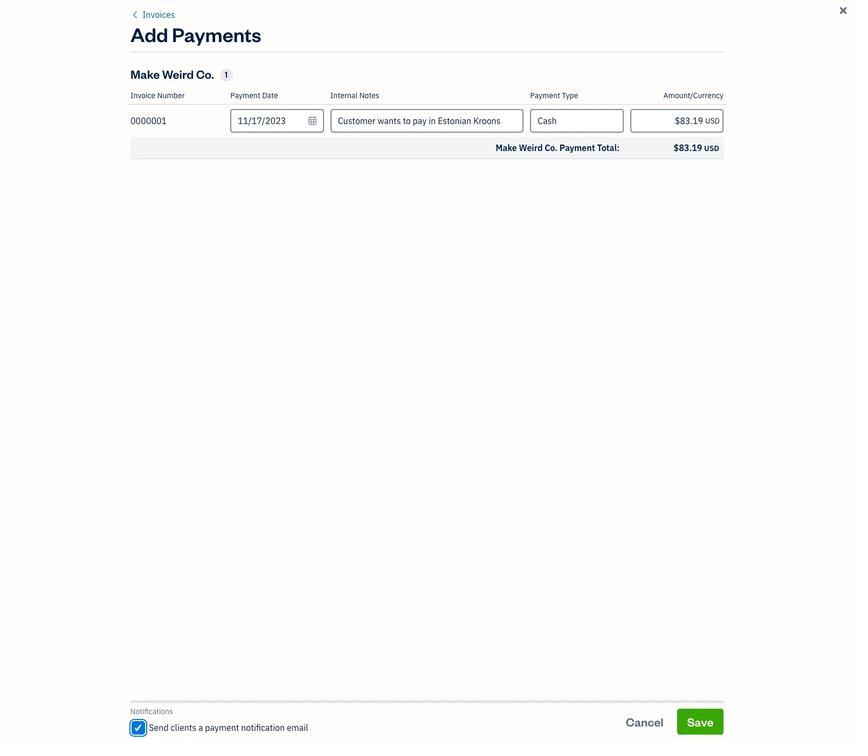 Task type: describe. For each thing, give the bounding box(es) containing it.
1 vertical spatial invoice
[[131, 91, 156, 100]]

chevronleft image
[[131, 8, 141, 21]]

make weird co. payment total:
[[496, 142, 620, 153]]

send payment reminders image
[[654, 141, 692, 179]]

payment for payment date
[[231, 91, 261, 100]]

$83.19
[[674, 142, 703, 153]]

cancel button
[[617, 709, 674, 735]]

Type your notes here text field
[[331, 109, 524, 133]]

save
[[688, 714, 714, 729]]

0 vertical spatial usd
[[706, 116, 720, 126]]

invoice number
[[131, 91, 185, 100]]

payable
[[467, 111, 524, 132]]

send clients a payment notification email
[[149, 723, 309, 733]]

payments
[[172, 22, 261, 47]]

type
[[562, 91, 579, 100]]

amount/currency
[[664, 91, 724, 100]]

most
[[428, 111, 464, 132]]

date
[[262, 91, 278, 100]]

clients
[[171, 723, 197, 733]]

close image
[[838, 4, 850, 17]]

save button
[[678, 709, 724, 735]]

invoices button
[[131, 8, 175, 21]]

1
[[225, 70, 228, 80]]

accept credit cards image
[[468, 141, 506, 179]]

make the most payable invoice ever
[[360, 111, 614, 132]]

new invoice link
[[691, 40, 775, 66]]

main element
[[0, 0, 146, 740]]

invoice like a pro image
[[282, 141, 320, 179]]

add
[[131, 22, 168, 47]]

internal notes
[[331, 91, 380, 100]]

check image
[[133, 723, 143, 733]]

the
[[402, 111, 425, 132]]

invoices inside button
[[143, 9, 175, 20]]

send
[[149, 723, 169, 733]]

new invoice
[[701, 46, 765, 61]]

$83.19 usd
[[674, 142, 720, 153]]



Task type: locate. For each thing, give the bounding box(es) containing it.
1 vertical spatial invoices
[[199, 40, 272, 66]]

0 horizontal spatial invoices
[[143, 9, 175, 20]]

weird for make weird co.
[[162, 66, 194, 81]]

payment for payment type
[[531, 91, 561, 100]]

1 horizontal spatial invoice
[[527, 111, 578, 132]]

number
[[157, 91, 185, 100]]

total:
[[598, 142, 620, 153]]

1 horizontal spatial invoices
[[199, 40, 272, 66]]

Payment Type text field
[[532, 110, 623, 132]]

invoice right new
[[727, 46, 765, 61]]

payment type
[[531, 91, 579, 100]]

cancel
[[627, 714, 664, 729]]

co. for make weird co. payment total:
[[545, 142, 558, 153]]

co. left 1
[[196, 66, 214, 81]]

make down notes
[[360, 111, 399, 132]]

usd up $83.19 usd
[[706, 116, 720, 126]]

payment date
[[231, 91, 278, 100]]

notification
[[242, 723, 285, 733]]

notifications
[[131, 707, 174, 717]]

0 vertical spatial co.
[[196, 66, 214, 81]]

Amount (USD) text field
[[631, 109, 724, 133]]

payment
[[231, 91, 261, 100], [531, 91, 561, 100], [560, 142, 596, 153]]

0 vertical spatial weird
[[162, 66, 194, 81]]

0 horizontal spatial make
[[131, 66, 160, 81]]

weird down payable
[[519, 142, 543, 153]]

0000001
[[131, 115, 167, 126]]

make for make weird co. payment total:
[[496, 142, 517, 153]]

2 horizontal spatial make
[[496, 142, 517, 153]]

1 vertical spatial usd
[[705, 144, 720, 153]]

usd right $83.19
[[705, 144, 720, 153]]

0 horizontal spatial co.
[[196, 66, 214, 81]]

weird up number
[[162, 66, 194, 81]]

new
[[701, 46, 724, 61]]

weird for make weird co. payment total:
[[519, 142, 543, 153]]

0 horizontal spatial weird
[[162, 66, 194, 81]]

make down payable
[[496, 142, 517, 153]]

0 vertical spatial make
[[131, 66, 160, 81]]

Date in MM/DD/YYYY format text field
[[231, 109, 324, 133]]

1 vertical spatial make
[[360, 111, 399, 132]]

notes
[[360, 91, 380, 100]]

make for make weird co.
[[131, 66, 160, 81]]

make up invoice number
[[131, 66, 160, 81]]

1 vertical spatial co.
[[545, 142, 558, 153]]

invoices up add
[[143, 9, 175, 20]]

ever
[[581, 111, 614, 132]]

payment
[[205, 723, 240, 733]]

co. down payment type text box
[[545, 142, 558, 153]]

2 horizontal spatial invoice
[[727, 46, 765, 61]]

invoices
[[143, 9, 175, 20], [199, 40, 272, 66]]

payment down payment type text box
[[560, 142, 596, 153]]

usd inside $83.19 usd
[[705, 144, 720, 153]]

a
[[199, 723, 203, 733]]

co. for make weird co.
[[196, 66, 214, 81]]

2 vertical spatial invoice
[[527, 111, 578, 132]]

payment left date
[[231, 91, 261, 100]]

payment left type at top right
[[531, 91, 561, 100]]

co.
[[196, 66, 214, 81], [545, 142, 558, 153]]

1 horizontal spatial make
[[360, 111, 399, 132]]

weird
[[162, 66, 194, 81], [519, 142, 543, 153]]

make for make the most payable invoice ever
[[360, 111, 399, 132]]

0 vertical spatial invoice
[[727, 46, 765, 61]]

0 vertical spatial invoices
[[143, 9, 175, 20]]

make weird co.
[[131, 66, 214, 81]]

2 vertical spatial make
[[496, 142, 517, 153]]

invoice up 0000001
[[131, 91, 156, 100]]

email
[[287, 723, 309, 733]]

1 horizontal spatial co.
[[545, 142, 558, 153]]

1 vertical spatial weird
[[519, 142, 543, 153]]

make
[[131, 66, 160, 81], [360, 111, 399, 132], [496, 142, 517, 153]]

internal
[[331, 91, 358, 100]]

usd
[[706, 116, 720, 126], [705, 144, 720, 153]]

1 horizontal spatial weird
[[519, 142, 543, 153]]

0 horizontal spatial invoice
[[131, 91, 156, 100]]

invoice down payment type
[[527, 111, 578, 132]]

add payments
[[131, 22, 261, 47]]

invoice
[[727, 46, 765, 61], [131, 91, 156, 100], [527, 111, 578, 132]]

invoices up 1
[[199, 40, 272, 66]]



Task type: vqa. For each thing, say whether or not it's contained in the screenshot.
the Payment
yes



